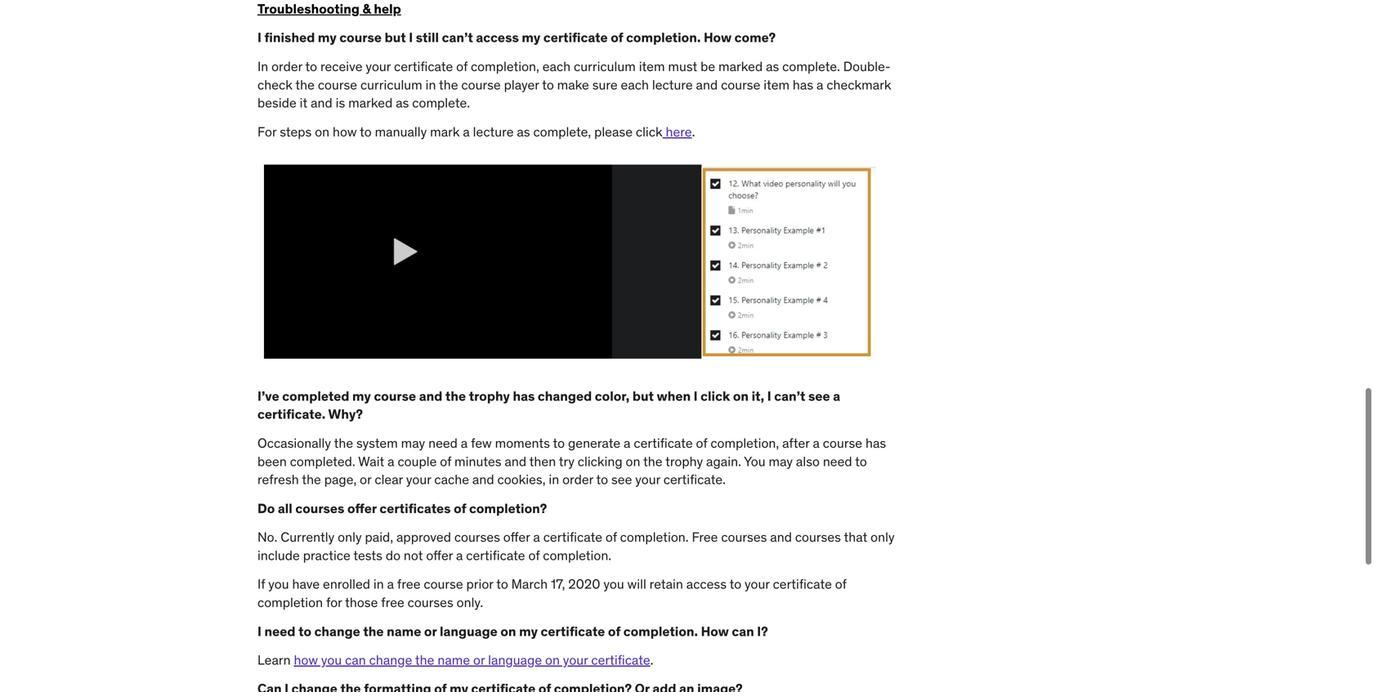 Task type: locate. For each thing, give the bounding box(es) containing it.
how
[[704, 29, 732, 46], [701, 623, 729, 640]]

in down the still
[[426, 76, 436, 93]]

on right the "steps"
[[315, 123, 330, 140]]

include
[[258, 548, 300, 564]]

0 vertical spatial access
[[476, 29, 519, 46]]

can down those
[[345, 652, 366, 669]]

0 horizontal spatial complete.
[[412, 95, 470, 111]]

a down completion?
[[534, 529, 540, 546]]

a left checkmark
[[817, 76, 824, 93]]

lecture down the must
[[653, 76, 693, 93]]

1 horizontal spatial marked
[[719, 58, 763, 75]]

1 horizontal spatial in
[[426, 76, 436, 93]]

1 vertical spatial but
[[633, 388, 654, 405]]

click inside , but when i click on it, i can't see a certificate. why?
[[701, 388, 731, 405]]

. down retain
[[651, 652, 654, 669]]

0 horizontal spatial item
[[639, 58, 665, 75]]

order
[[272, 58, 303, 75], [563, 472, 594, 488]]

1 vertical spatial may
[[769, 453, 793, 470]]

learn
[[258, 652, 291, 669]]

2 vertical spatial need
[[265, 623, 296, 640]]

0 vertical spatial need
[[429, 435, 458, 452]]

courses
[[296, 500, 345, 517], [455, 529, 500, 546], [722, 529, 767, 546], [796, 529, 841, 546], [408, 595, 454, 611]]

you right learn at the bottom left of the page
[[321, 652, 342, 669]]

0 vertical spatial may
[[401, 435, 425, 452]]

1 horizontal spatial click
[[701, 388, 731, 405]]

each
[[543, 58, 571, 75], [621, 76, 649, 93]]

,
[[626, 388, 630, 405]]

or down i need to change the name or language on my certificate of completion. how can i?
[[474, 652, 485, 669]]

each right sure
[[621, 76, 649, 93]]

how left the i?
[[701, 623, 729, 640]]

0 vertical spatial change
[[315, 623, 360, 640]]

minutes
[[455, 453, 502, 470]]

troubleshooting
[[258, 0, 360, 17]]

1 horizontal spatial certificate.
[[664, 472, 726, 488]]

if
[[258, 576, 265, 593]]

a down do
[[387, 576, 394, 593]]

0 horizontal spatial change
[[315, 623, 360, 640]]

curriculum up manually
[[361, 76, 423, 93]]

1 vertical spatial see
[[612, 472, 632, 488]]

1 horizontal spatial as
[[517, 123, 530, 140]]

generate
[[568, 435, 621, 452]]

0 vertical spatial or
[[360, 472, 372, 488]]

language
[[440, 623, 498, 640], [488, 652, 542, 669]]

completion, inside occasionally the system may need a few moments to generate a certificate of completion, after a course has been completed. wait a couple of minutes and then try clicking on the trophy again. you may also need to refresh the page, or clear your cache and cookies, in order to see your certificate.
[[711, 435, 780, 452]]

1 horizontal spatial curriculum
[[574, 58, 636, 75]]

to left receive
[[305, 58, 317, 75]]

few
[[471, 435, 492, 452]]

1 vertical spatial trophy
[[666, 453, 704, 470]]

has
[[793, 76, 814, 93], [513, 388, 535, 405], [866, 435, 887, 452]]

your inside if you have enrolled in a free course prior to march 17, 2020 you will retain access to your certificate of completion for those free courses only.
[[745, 576, 770, 593]]

0 horizontal spatial offer
[[348, 500, 377, 517]]

on right clicking
[[626, 453, 641, 470]]

to right the also
[[856, 453, 868, 470]]

no. currently only paid, approved courses offer a certificate of completion. free courses and courses that only include practice tests do not offer a certificate of completion.
[[258, 529, 895, 564]]

as down come?
[[766, 58, 780, 75]]

2 vertical spatial offer
[[426, 548, 453, 564]]

and up couple
[[419, 388, 443, 405]]

order up check at left top
[[272, 58, 303, 75]]

1 horizontal spatial or
[[424, 623, 437, 640]]

1 horizontal spatial completion,
[[711, 435, 780, 452]]

mark_lectures.jpg image
[[264, 165, 877, 359]]

a right it,
[[834, 388, 841, 405]]

0 horizontal spatial you
[[268, 576, 289, 593]]

or
[[360, 472, 372, 488], [424, 623, 437, 640], [474, 652, 485, 669]]

0 vertical spatial has
[[793, 76, 814, 93]]

only
[[338, 529, 362, 546], [871, 529, 895, 546]]

1 vertical spatial how
[[701, 623, 729, 640]]

offer down completion?
[[504, 529, 530, 546]]

system
[[357, 435, 398, 452]]

completion.
[[627, 29, 701, 46], [620, 529, 689, 546], [543, 548, 612, 564], [624, 623, 699, 640]]

may
[[401, 435, 425, 452], [769, 453, 793, 470]]

courses left only.
[[408, 595, 454, 611]]

certificate inside if you have enrolled in a free course prior to march 17, 2020 you will retain access to your certificate of completion for those free courses only.
[[773, 576, 832, 593]]

you right if
[[268, 576, 289, 593]]

0 vertical spatial in
[[426, 76, 436, 93]]

0 vertical spatial can't
[[442, 29, 473, 46]]

page,
[[324, 472, 357, 488]]

0 horizontal spatial certificate.
[[258, 406, 326, 423]]

offer down approved
[[426, 548, 453, 564]]

practice
[[303, 548, 351, 564]]

complete.
[[783, 58, 841, 75], [412, 95, 470, 111]]

a
[[817, 76, 824, 93], [463, 123, 470, 140], [834, 388, 841, 405], [461, 435, 468, 452], [624, 435, 631, 452], [813, 435, 820, 452], [388, 453, 395, 470], [534, 529, 540, 546], [456, 548, 463, 564], [387, 576, 394, 593]]

0 horizontal spatial in
[[374, 576, 384, 593]]

item
[[639, 58, 665, 75], [764, 76, 790, 93]]

trophy left again.
[[666, 453, 704, 470]]

1 vertical spatial each
[[621, 76, 649, 93]]

0 vertical spatial .
[[692, 123, 696, 140]]

completion, up you
[[711, 435, 780, 452]]

1 vertical spatial completion,
[[711, 435, 780, 452]]

on down i need to change the name or language on my certificate of completion. how can i?
[[545, 652, 560, 669]]

clicking
[[578, 453, 623, 470]]

see up after
[[809, 388, 831, 405]]

how for come?
[[704, 29, 732, 46]]

offer up paid,
[[348, 500, 377, 517]]

see inside , but when i click on it, i can't see a certificate. why?
[[809, 388, 831, 405]]

2 horizontal spatial need
[[823, 453, 853, 470]]

lecture right mark
[[473, 123, 514, 140]]

has inside the "in order to receive your certificate of completion, each curriculum item must be marked as complete. double- check the course curriculum in the course player to make sure each lecture and course item has a checkmark beside it and is marked as complete."
[[793, 76, 814, 93]]

a up the also
[[813, 435, 820, 452]]

certificate. down again.
[[664, 472, 726, 488]]

2 horizontal spatial in
[[549, 472, 560, 488]]

need right the also
[[823, 453, 853, 470]]

complete. up mark
[[412, 95, 470, 111]]

2 only from the left
[[871, 529, 895, 546]]

or down wait
[[360, 472, 372, 488]]

1 vertical spatial certificate.
[[664, 472, 726, 488]]

may up couple
[[401, 435, 425, 452]]

0 horizontal spatial completion,
[[471, 58, 540, 75]]

offer
[[348, 500, 377, 517], [504, 529, 530, 546], [426, 548, 453, 564]]

0 horizontal spatial may
[[401, 435, 425, 452]]

0 vertical spatial free
[[397, 576, 421, 593]]

1 vertical spatial has
[[513, 388, 535, 405]]

a up clear
[[388, 453, 395, 470]]

0 vertical spatial order
[[272, 58, 303, 75]]

also
[[797, 453, 820, 470]]

how for can
[[701, 623, 729, 640]]

certificate inside occasionally the system may need a few moments to generate a certificate of completion, after a course has been completed. wait a couple of minutes and then try clicking on the trophy again. you may also need to refresh the page, or clear your cache and cookies, in order to see your certificate.
[[634, 435, 693, 452]]

in order to receive your certificate of completion, each curriculum item must be marked as complete. double- check the course curriculum in the course player to make sure each lecture and course item has a checkmark beside it and is marked as complete.
[[258, 58, 892, 111]]

language down i need to change the name or language on my certificate of completion. how can i?
[[488, 652, 542, 669]]

1 vertical spatial name
[[438, 652, 470, 669]]

but right , in the left of the page
[[633, 388, 654, 405]]

2 horizontal spatial has
[[866, 435, 887, 452]]

free
[[397, 576, 421, 593], [381, 595, 405, 611]]

certificate.
[[258, 406, 326, 423], [664, 472, 726, 488]]

1 horizontal spatial order
[[563, 472, 594, 488]]

of inside if you have enrolled in a free course prior to march 17, 2020 you will retain access to your certificate of completion for those free courses only.
[[836, 576, 847, 593]]

0 horizontal spatial order
[[272, 58, 303, 75]]

only right that
[[871, 529, 895, 546]]

1 vertical spatial can
[[345, 652, 366, 669]]

free
[[692, 529, 718, 546]]

has left changed
[[513, 388, 535, 405]]

marked
[[719, 58, 763, 75], [349, 95, 393, 111]]

for
[[326, 595, 342, 611]]

my down troubleshooting & help
[[318, 29, 337, 46]]

1 horizontal spatial need
[[429, 435, 458, 452]]

can't
[[442, 29, 473, 46], [775, 388, 806, 405]]

1 horizontal spatial offer
[[426, 548, 453, 564]]

you
[[744, 453, 766, 470]]

0 horizontal spatial only
[[338, 529, 362, 546]]

1 vertical spatial order
[[563, 472, 594, 488]]

to
[[305, 58, 317, 75], [542, 76, 554, 93], [360, 123, 372, 140], [553, 435, 565, 452], [856, 453, 868, 470], [597, 472, 609, 488], [497, 576, 509, 593], [730, 576, 742, 593], [299, 623, 312, 640]]

on
[[315, 123, 330, 140], [733, 388, 749, 405], [626, 453, 641, 470], [501, 623, 517, 640], [545, 652, 560, 669]]

of
[[611, 29, 624, 46], [456, 58, 468, 75], [696, 435, 708, 452], [440, 453, 452, 470], [454, 500, 467, 517], [606, 529, 617, 546], [529, 548, 540, 564], [836, 576, 847, 593], [608, 623, 621, 640]]

to down completion
[[299, 623, 312, 640]]

in up those
[[374, 576, 384, 593]]

. down the must
[[692, 123, 696, 140]]

1 vertical spatial item
[[764, 76, 790, 93]]

2 vertical spatial or
[[474, 652, 485, 669]]

0 vertical spatial how
[[704, 29, 732, 46]]

troubleshooting & help
[[258, 0, 401, 17]]

1 horizontal spatial .
[[692, 123, 696, 140]]

0 horizontal spatial see
[[612, 472, 632, 488]]

0 horizontal spatial trophy
[[469, 388, 510, 405]]

0 horizontal spatial can
[[345, 652, 366, 669]]

complete. up checkmark
[[783, 58, 841, 75]]

1 vertical spatial how
[[294, 652, 318, 669]]

0 horizontal spatial each
[[543, 58, 571, 75]]

click
[[636, 123, 663, 140], [701, 388, 731, 405]]

1 vertical spatial can't
[[775, 388, 806, 405]]

1 horizontal spatial only
[[871, 529, 895, 546]]

order down try
[[563, 472, 594, 488]]

need up couple
[[429, 435, 458, 452]]

in down the then
[[549, 472, 560, 488]]

the
[[296, 76, 315, 93], [439, 76, 458, 93], [446, 388, 466, 405], [334, 435, 353, 452], [644, 453, 663, 470], [302, 472, 321, 488], [363, 623, 384, 640], [415, 652, 435, 669]]

has left checkmark
[[793, 76, 814, 93]]

certificate
[[544, 29, 608, 46], [394, 58, 453, 75], [634, 435, 693, 452], [544, 529, 603, 546], [466, 548, 526, 564], [773, 576, 832, 593], [541, 623, 605, 640], [592, 652, 651, 669]]

has right after
[[866, 435, 887, 452]]

must
[[668, 58, 698, 75]]

completion, up player
[[471, 58, 540, 75]]

each up make at the top
[[543, 58, 571, 75]]

certificate. up occasionally
[[258, 406, 326, 423]]

but down help at the left
[[385, 29, 406, 46]]

but
[[385, 29, 406, 46], [633, 388, 654, 405]]

1 vertical spatial offer
[[504, 529, 530, 546]]

0 horizontal spatial how
[[294, 652, 318, 669]]

1 horizontal spatial but
[[633, 388, 654, 405]]

on up how you can change the name or language on your certificate link
[[501, 623, 517, 640]]

click right when
[[701, 388, 731, 405]]

2020
[[569, 576, 601, 593]]

you left will
[[604, 576, 625, 593]]

in
[[258, 58, 268, 75]]

0 vertical spatial see
[[809, 388, 831, 405]]

free down not
[[397, 576, 421, 593]]

i right it,
[[768, 388, 772, 405]]

1 horizontal spatial each
[[621, 76, 649, 93]]

i?
[[758, 623, 769, 640]]

1 horizontal spatial complete.
[[783, 58, 841, 75]]

only up tests
[[338, 529, 362, 546]]

you
[[268, 576, 289, 593], [604, 576, 625, 593], [321, 652, 342, 669]]

help
[[374, 0, 401, 17]]

or up the learn how you can change the name or language on your certificate .
[[424, 623, 437, 640]]

free right those
[[381, 595, 405, 611]]

0 horizontal spatial .
[[651, 652, 654, 669]]

prior
[[467, 576, 494, 593]]

to left manually
[[360, 123, 372, 140]]

change down for
[[315, 623, 360, 640]]

can't right the still
[[442, 29, 473, 46]]

1 vertical spatial free
[[381, 595, 405, 611]]

1 horizontal spatial can't
[[775, 388, 806, 405]]

1 vertical spatial complete.
[[412, 95, 470, 111]]

approved
[[397, 529, 451, 546]]

0 horizontal spatial click
[[636, 123, 663, 140]]

course left player
[[462, 76, 501, 93]]

0 vertical spatial lecture
[[653, 76, 693, 93]]

as up manually
[[396, 95, 409, 111]]

to right 'prior'
[[497, 576, 509, 593]]

completion. up retain
[[620, 529, 689, 546]]

of inside the "in order to receive your certificate of completion, each curriculum item must be marked as complete. double- check the course curriculum in the course player to make sure each lecture and course item has a checkmark beside it and is marked as complete."
[[456, 58, 468, 75]]

may down after
[[769, 453, 793, 470]]

on inside , but when i click on it, i can't see a certificate. why?
[[733, 388, 749, 405]]

how
[[333, 123, 357, 140], [294, 652, 318, 669]]

1 vertical spatial in
[[549, 472, 560, 488]]

a left few
[[461, 435, 468, 452]]

a right generate
[[624, 435, 631, 452]]

2 vertical spatial has
[[866, 435, 887, 452]]

can't right it,
[[775, 388, 806, 405]]

courses inside if you have enrolled in a free course prior to march 17, 2020 you will retain access to your certificate of completion for those free courses only.
[[408, 595, 454, 611]]

to left make at the top
[[542, 76, 554, 93]]

0 vertical spatial complete.
[[783, 58, 841, 75]]

and
[[696, 76, 718, 93], [311, 95, 333, 111], [419, 388, 443, 405], [505, 453, 527, 470], [473, 472, 494, 488], [771, 529, 792, 546]]

name
[[387, 623, 421, 640], [438, 652, 470, 669]]

in
[[426, 76, 436, 93], [549, 472, 560, 488], [374, 576, 384, 593]]

course inside occasionally the system may need a few moments to generate a certificate of completion, after a course has been completed. wait a couple of minutes and then try clicking on the trophy again. you may also need to refresh the page, or clear your cache and cookies, in order to see your certificate.
[[823, 435, 863, 452]]

0 vertical spatial marked
[[719, 58, 763, 75]]

language down only.
[[440, 623, 498, 640]]

completion. up 2020 on the left bottom of page
[[543, 548, 612, 564]]

make
[[557, 76, 590, 93]]

i right when
[[694, 388, 698, 405]]

click left here
[[636, 123, 663, 140]]

march
[[512, 576, 548, 593]]

and up cookies,
[[505, 453, 527, 470]]

1 horizontal spatial access
[[687, 576, 727, 593]]

change
[[315, 623, 360, 640], [369, 652, 412, 669]]

1 horizontal spatial how
[[333, 123, 357, 140]]

your inside the "in order to receive your certificate of completion, each curriculum item must be marked as complete. double- check the course curriculum in the course player to make sure each lecture and course item has a checkmark beside it and is marked as complete."
[[366, 58, 391, 75]]

player
[[504, 76, 539, 93]]

see down clicking
[[612, 472, 632, 488]]

how up be
[[704, 29, 732, 46]]

2 horizontal spatial offer
[[504, 529, 530, 546]]

1 horizontal spatial item
[[764, 76, 790, 93]]

1 horizontal spatial name
[[438, 652, 470, 669]]

0 horizontal spatial as
[[396, 95, 409, 111]]

item down come?
[[764, 76, 790, 93]]

1 vertical spatial access
[[687, 576, 727, 593]]

then
[[530, 453, 556, 470]]



Task type: vqa. For each thing, say whether or not it's contained in the screenshot.
approved
yes



Task type: describe. For each thing, give the bounding box(es) containing it.
been
[[258, 453, 287, 470]]

sure
[[593, 76, 618, 93]]

but inside , but when i click on it, i can't see a certificate. why?
[[633, 388, 654, 405]]

2 horizontal spatial you
[[604, 576, 625, 593]]

occasionally
[[258, 435, 331, 452]]

courses left that
[[796, 529, 841, 546]]

it
[[300, 95, 308, 111]]

0 vertical spatial item
[[639, 58, 665, 75]]

to up try
[[553, 435, 565, 452]]

cookies,
[[498, 472, 546, 488]]

0 vertical spatial trophy
[[469, 388, 510, 405]]

try
[[559, 453, 575, 470]]

learn how you can change the name or language on your certificate .
[[258, 652, 654, 669]]

can't inside , but when i click on it, i can't see a certificate. why?
[[775, 388, 806, 405]]

i up learn at the bottom left of the page
[[258, 623, 262, 640]]

trophy inside occasionally the system may need a few moments to generate a certificate of completion, after a course has been completed. wait a couple of minutes and then try clicking on the trophy again. you may also need to refresh the page, or clear your cache and cookies, in order to see your certificate.
[[666, 453, 704, 470]]

course down the &
[[340, 29, 382, 46]]

completed
[[282, 388, 350, 405]]

a inside if you have enrolled in a free course prior to march 17, 2020 you will retain access to your certificate of completion for those free courses only.
[[387, 576, 394, 593]]

0 horizontal spatial can't
[[442, 29, 473, 46]]

for
[[258, 123, 277, 140]]

check
[[258, 76, 293, 93]]

it,
[[752, 388, 765, 405]]

a inside , but when i click on it, i can't see a certificate. why?
[[834, 388, 841, 405]]

when
[[657, 388, 691, 405]]

moments
[[495, 435, 550, 452]]

course down come?
[[721, 76, 761, 93]]

1 horizontal spatial may
[[769, 453, 793, 470]]

on inside occasionally the system may need a few moments to generate a certificate of completion, after a course has been completed. wait a couple of minutes and then try clicking on the trophy again. you may also need to refresh the page, or clear your cache and cookies, in order to see your certificate.
[[626, 453, 641, 470]]

1 vertical spatial change
[[369, 652, 412, 669]]

occasionally the system may need a few moments to generate a certificate of completion, after a course has been completed. wait a couple of minutes and then try clicking on the trophy again. you may also need to refresh the page, or clear your cache and cookies, in order to see your certificate.
[[258, 435, 887, 488]]

that
[[844, 529, 868, 546]]

i finished my course but i still can't access my certificate of completion. how come?
[[258, 29, 776, 46]]

and inside no. currently only paid, approved courses offer a certificate of completion. free courses and courses that only include practice tests do not offer a certificate of completion.
[[771, 529, 792, 546]]

certificates
[[380, 500, 451, 517]]

order inside occasionally the system may need a few moments to generate a certificate of completion, after a course has been completed. wait a couple of minutes and then try clicking on the trophy again. you may also need to refresh the page, or clear your cache and cookies, in order to see your certificate.
[[563, 472, 594, 488]]

in inside the "in order to receive your certificate of completion, each curriculum item must be marked as complete. double- check the course curriculum in the course player to make sure each lecture and course item has a checkmark beside it and is marked as complete."
[[426, 76, 436, 93]]

those
[[345, 595, 378, 611]]

1 vertical spatial as
[[396, 95, 409, 111]]

0 vertical spatial click
[[636, 123, 663, 140]]

courses down completion?
[[455, 529, 500, 546]]

or inside occasionally the system may need a few moments to generate a certificate of completion, after a course has been completed. wait a couple of minutes and then try clicking on the trophy again. you may also need to refresh the page, or clear your cache and cookies, in order to see your certificate.
[[360, 472, 372, 488]]

0 horizontal spatial marked
[[349, 95, 393, 111]]

lecture inside the "in order to receive your certificate of completion, each curriculum item must be marked as complete. double- check the course curriculum in the course player to make sure each lecture and course item has a checkmark beside it and is marked as complete."
[[653, 76, 693, 93]]

1 vertical spatial language
[[488, 652, 542, 669]]

do
[[258, 500, 275, 517]]

completion. down retain
[[624, 623, 699, 640]]

finished
[[265, 29, 315, 46]]

0 vertical spatial each
[[543, 58, 571, 75]]

i've
[[258, 388, 279, 405]]

beside
[[258, 95, 297, 111]]

i left the still
[[409, 29, 413, 46]]

completion
[[258, 595, 323, 611]]

0 vertical spatial can
[[732, 623, 755, 640]]

have
[[292, 576, 320, 593]]

refresh
[[258, 472, 299, 488]]

1 horizontal spatial you
[[321, 652, 342, 669]]

my up why?
[[352, 388, 371, 405]]

completion. up the must
[[627, 29, 701, 46]]

to down clicking
[[597, 472, 609, 488]]

0 horizontal spatial name
[[387, 623, 421, 640]]

1 vertical spatial curriculum
[[361, 76, 423, 93]]

clear
[[375, 472, 403, 488]]

completed.
[[290, 453, 356, 470]]

in inside if you have enrolled in a free course prior to march 17, 2020 you will retain access to your certificate of completion for those free courses only.
[[374, 576, 384, 593]]

course up system
[[374, 388, 416, 405]]

for steps on how to manually mark a lecture as complete, please click here .
[[258, 123, 696, 140]]

0 horizontal spatial need
[[265, 623, 296, 640]]

color
[[595, 388, 626, 405]]

17,
[[551, 576, 565, 593]]

cache
[[435, 472, 469, 488]]

checkmark
[[827, 76, 892, 93]]

courses up "currently"
[[296, 500, 345, 517]]

please
[[595, 123, 633, 140]]

1 vertical spatial or
[[424, 623, 437, 640]]

2 horizontal spatial as
[[766, 58, 780, 75]]

certificate inside the "in order to receive your certificate of completion, each curriculum item must be marked as complete. double- check the course curriculum in the course player to make sure each lecture and course item has a checkmark beside it and is marked as complete."
[[394, 58, 453, 75]]

no.
[[258, 529, 278, 546]]

after
[[783, 435, 810, 452]]

steps
[[280, 123, 312, 140]]

changed
[[538, 388, 592, 405]]

if you have enrolled in a free course prior to march 17, 2020 you will retain access to your certificate of completion for those free courses only.
[[258, 576, 847, 611]]

retain
[[650, 576, 684, 593]]

a right not
[[456, 548, 463, 564]]

certificate. inside , but when i click on it, i can't see a certificate. why?
[[258, 406, 326, 423]]

only.
[[457, 595, 484, 611]]

to right retain
[[730, 576, 742, 593]]

in inside occasionally the system may need a few moments to generate a certificate of completion, after a course has been completed. wait a couple of minutes and then try clicking on the trophy again. you may also need to refresh the page, or clear your cache and cookies, in order to see your certificate.
[[549, 472, 560, 488]]

order inside the "in order to receive your certificate of completion, each curriculum item must be marked as complete. double- check the course curriculum in the course player to make sure each lecture and course item has a checkmark beside it and is marked as complete."
[[272, 58, 303, 75]]

certificate. inside occasionally the system may need a few moments to generate a certificate of completion, after a course has been completed. wait a couple of minutes and then try clicking on the trophy again. you may also need to refresh the page, or clear your cache and cookies, in order to see your certificate.
[[664, 472, 726, 488]]

see inside occasionally the system may need a few moments to generate a certificate of completion, after a course has been completed. wait a couple of minutes and then try clicking on the trophy again. you may also need to refresh the page, or clear your cache and cookies, in order to see your certificate.
[[612, 472, 632, 488]]

i've completed my course and the trophy has changed color
[[258, 388, 626, 405]]

still
[[416, 29, 439, 46]]

i up in
[[258, 29, 262, 46]]

receive
[[321, 58, 363, 75]]

why?
[[328, 406, 363, 423]]

double-
[[844, 58, 891, 75]]

access inside if you have enrolled in a free course prior to march 17, 2020 you will retain access to your certificate of completion for those free courses only.
[[687, 576, 727, 593]]

completion?
[[469, 500, 547, 517]]

0 vertical spatial how
[[333, 123, 357, 140]]

and right it
[[311, 95, 333, 111]]

all
[[278, 500, 293, 517]]

be
[[701, 58, 716, 75]]

here
[[666, 123, 692, 140]]

paid,
[[365, 529, 393, 546]]

come?
[[735, 29, 776, 46]]

currently
[[281, 529, 335, 546]]

couple
[[398, 453, 437, 470]]

course up is on the top of page
[[318, 76, 357, 93]]

how you can change the name or language on your certificate link
[[294, 652, 651, 669]]

tests
[[354, 548, 383, 564]]

here link
[[663, 123, 692, 140]]

has inside occasionally the system may need a few moments to generate a certificate of completion, after a course has been completed. wait a couple of minutes and then try clicking on the trophy again. you may also need to refresh the page, or clear your cache and cookies, in order to see your certificate.
[[866, 435, 887, 452]]

1 only from the left
[[338, 529, 362, 546]]

wait
[[358, 453, 385, 470]]

0 horizontal spatial lecture
[[473, 123, 514, 140]]

completion, inside the "in order to receive your certificate of completion, each curriculum item must be marked as complete. double- check the course curriculum in the course player to make sure each lecture and course item has a checkmark beside it and is marked as complete."
[[471, 58, 540, 75]]

do
[[386, 548, 401, 564]]

1 vertical spatial need
[[823, 453, 853, 470]]

course inside if you have enrolled in a free course prior to march 17, 2020 you will retain access to your certificate of completion for those free courses only.
[[424, 576, 463, 593]]

mark
[[430, 123, 460, 140]]

will
[[628, 576, 647, 593]]

manually
[[375, 123, 427, 140]]

0 vertical spatial language
[[440, 623, 498, 640]]

and down be
[[696, 76, 718, 93]]

0 vertical spatial but
[[385, 29, 406, 46]]

0 horizontal spatial access
[[476, 29, 519, 46]]

my up player
[[522, 29, 541, 46]]

and down minutes
[[473, 472, 494, 488]]

a inside the "in order to receive your certificate of completion, each curriculum item must be marked as complete. double- check the course curriculum in the course player to make sure each lecture and course item has a checkmark beside it and is marked as complete."
[[817, 76, 824, 93]]

i need to change the name or language on my certificate of completion. how can i?
[[258, 623, 769, 640]]

again.
[[707, 453, 742, 470]]

my down if you have enrolled in a free course prior to march 17, 2020 you will retain access to your certificate of completion for those free courses only.
[[519, 623, 538, 640]]

complete,
[[534, 123, 591, 140]]

not
[[404, 548, 423, 564]]

2 horizontal spatial or
[[474, 652, 485, 669]]

&
[[363, 0, 371, 17]]

enrolled
[[323, 576, 371, 593]]

, but when i click on it, i can't see a certificate. why?
[[258, 388, 841, 423]]

do all courses offer certificates of completion?
[[258, 500, 547, 517]]

courses right free
[[722, 529, 767, 546]]

is
[[336, 95, 345, 111]]

a right mark
[[463, 123, 470, 140]]



